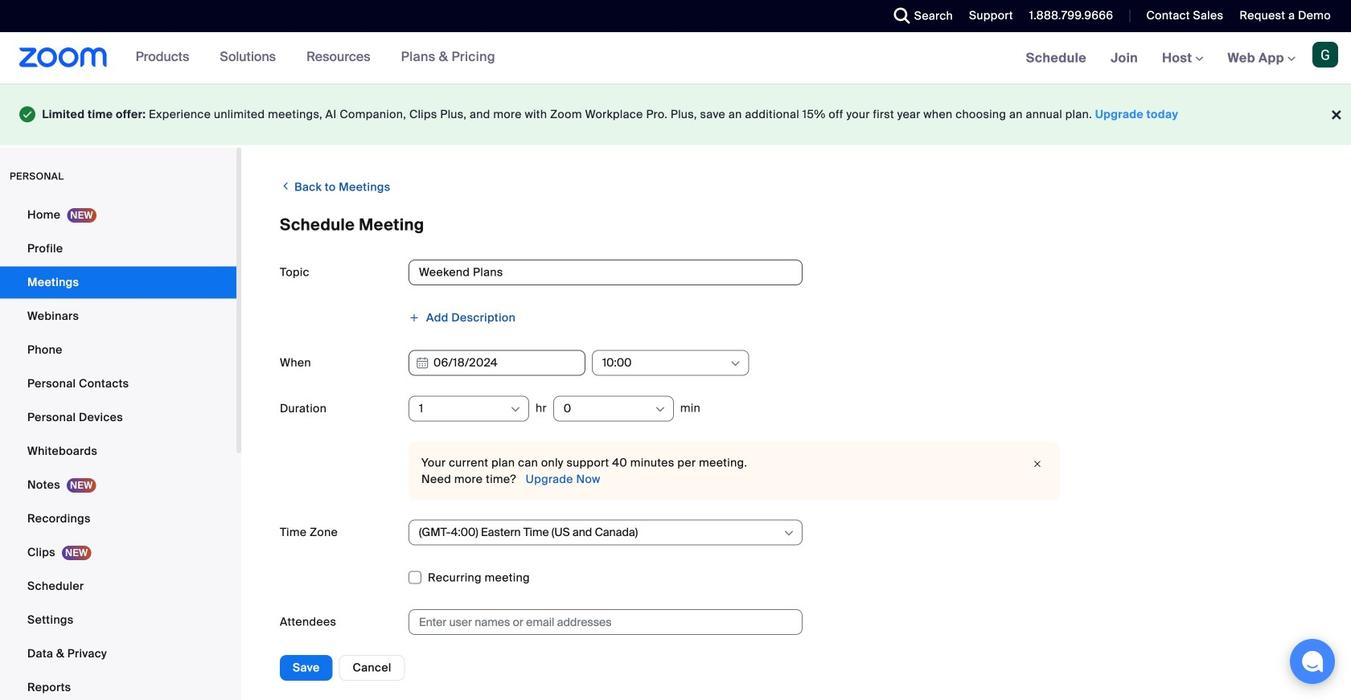 Task type: vqa. For each thing, say whether or not it's contained in the screenshot.
Plans & Pricing link
no



Task type: describe. For each thing, give the bounding box(es) containing it.
show options image for "select start time" text field
[[729, 358, 742, 370]]

choose date text field
[[409, 350, 585, 376]]

product information navigation
[[107, 32, 507, 84]]

left image
[[280, 178, 291, 194]]

zoom logo image
[[19, 47, 107, 68]]

My Meeting text field
[[409, 260, 803, 286]]

type image
[[19, 103, 36, 126]]

profile picture image
[[1312, 42, 1338, 68]]

1 vertical spatial show options image
[[654, 403, 667, 416]]

Attendees, enter user names or email addresses,Enter user names or email addresses text field
[[419, 610, 778, 635]]

add image
[[409, 312, 420, 324]]



Task type: locate. For each thing, give the bounding box(es) containing it.
2 vertical spatial show options image
[[782, 527, 795, 540]]

show options image for select time zone text box
[[782, 527, 795, 540]]

select time zone text field
[[419, 521, 782, 545]]

meetings navigation
[[1014, 32, 1351, 85]]

banner
[[0, 32, 1351, 85]]

personal menu menu
[[0, 199, 236, 700]]

application
[[409, 648, 1312, 666]]

select start time text field
[[602, 351, 728, 375]]

open chat image
[[1301, 651, 1324, 673]]

footer
[[0, 84, 1351, 145]]

show options image
[[729, 358, 742, 370], [654, 403, 667, 416], [782, 527, 795, 540]]

close image
[[1028, 456, 1047, 473]]

show options image
[[509, 403, 522, 416]]

0 horizontal spatial show options image
[[654, 403, 667, 416]]

2 horizontal spatial show options image
[[782, 527, 795, 540]]

1 horizontal spatial show options image
[[729, 358, 742, 370]]

0 vertical spatial show options image
[[729, 358, 742, 370]]



